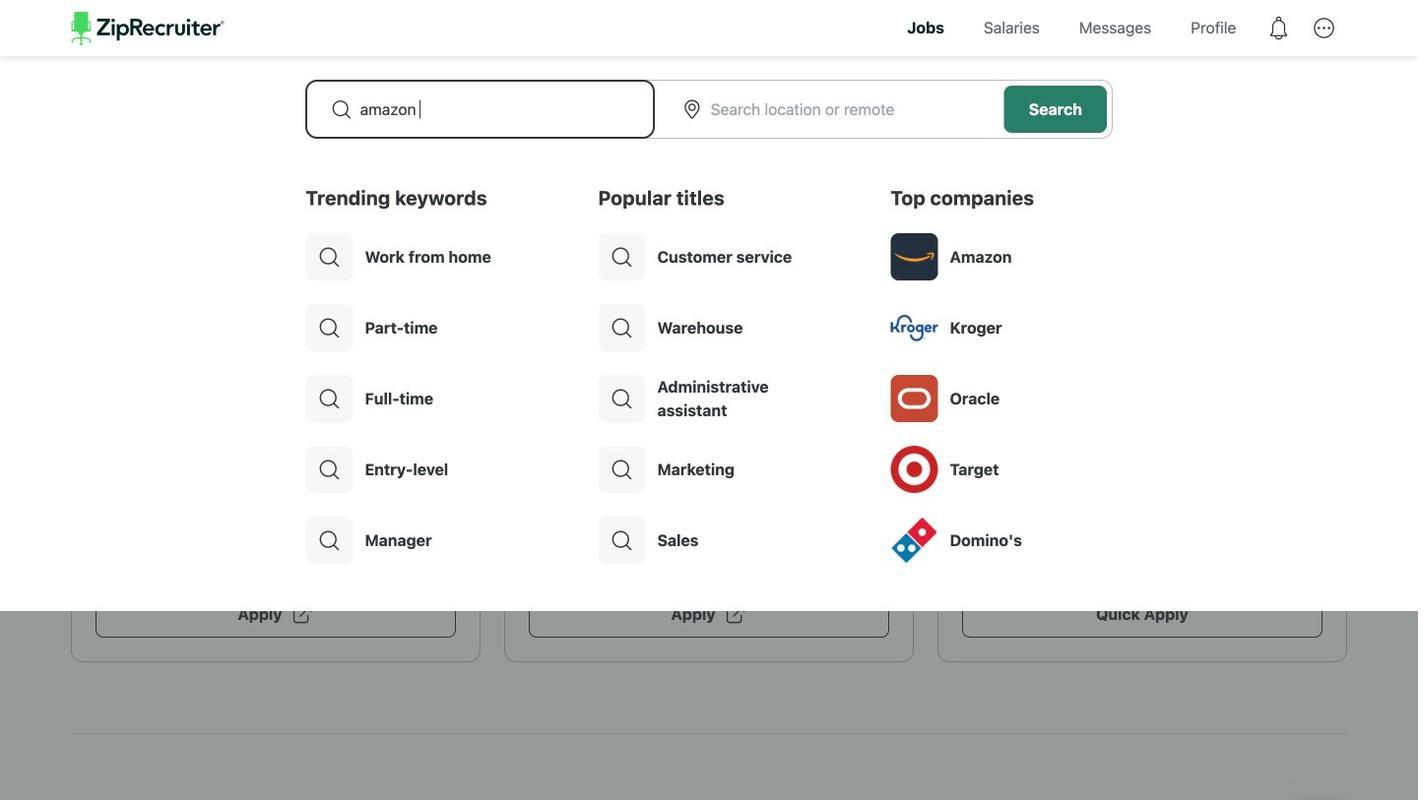 Task type: describe. For each thing, give the bounding box(es) containing it.
oracle logo image
[[891, 375, 938, 422]]

target logo image
[[891, 446, 938, 493]]

Search location or remote field
[[711, 97, 981, 121]]

1 hair stylist element from the left
[[96, 341, 456, 364]]

ziprecruiter image
[[72, 12, 224, 45]]

2 hair stylist element from the left
[[529, 341, 889, 364]]



Task type: vqa. For each thing, say whether or not it's contained in the screenshot.
Domino's Logo
yes



Task type: locate. For each thing, give the bounding box(es) containing it.
job card menu element right save job for later icon
[[409, 302, 456, 320]]

1 horizontal spatial hair stylist element
[[529, 341, 889, 364]]

0 horizontal spatial job card menu element
[[409, 302, 456, 320]]

job card menu element for second hair stylist element from left
[[842, 302, 889, 320]]

domino's logo image
[[891, 517, 938, 564]]

amazon logo image
[[891, 233, 938, 280]]

save job for later image
[[373, 293, 397, 317]]

1 job card menu element from the left
[[409, 302, 456, 320]]

hair stylist element
[[96, 341, 456, 364], [529, 341, 889, 364]]

hair stylist image
[[529, 294, 623, 316]]

0 horizontal spatial hair stylist element
[[96, 341, 456, 364]]

2 job card menu element from the left
[[842, 302, 889, 320]]

1 horizontal spatial job card menu element
[[842, 302, 889, 320]]

job card menu element for 2nd hair stylist element from right
[[409, 302, 456, 320]]

Search job title field
[[360, 97, 629, 121]]

job card menu element left kroger logo
[[842, 302, 889, 320]]

kroger logo image
[[891, 304, 938, 351]]

job card menu element
[[409, 302, 456, 320], [842, 302, 889, 320]]



